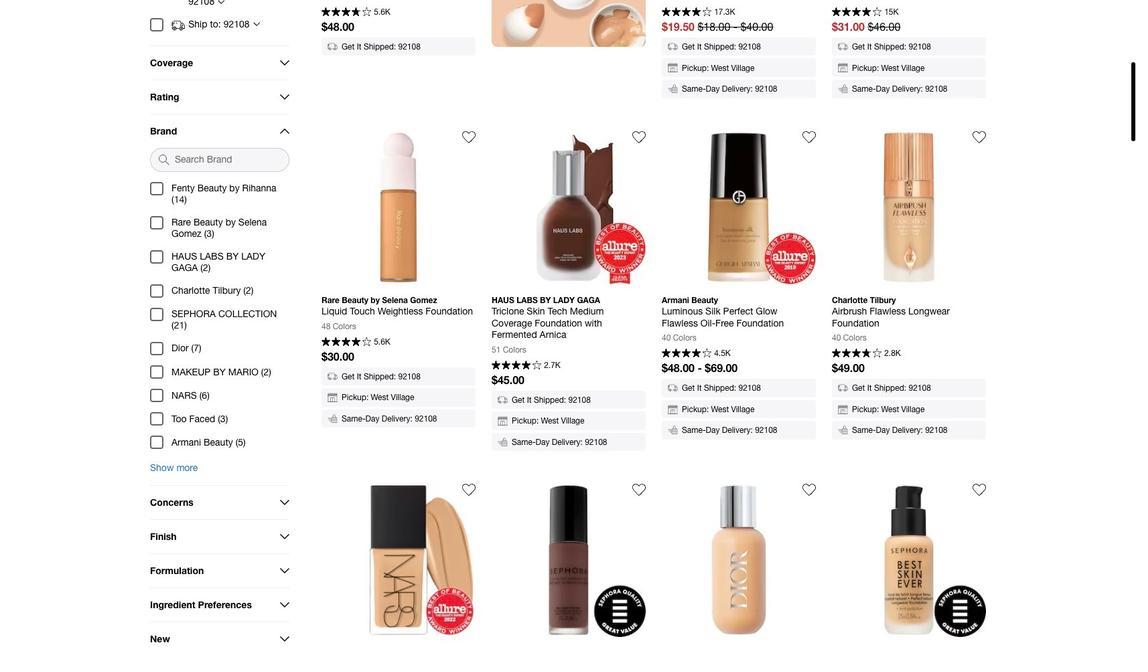 Task type: vqa. For each thing, say whether or not it's contained in the screenshot.
Sign in to love Armani Beauty - Luminous Silk Perfect Glow Flawless Oil-Free Foundation icon at top right
yes



Task type: locate. For each thing, give the bounding box(es) containing it.
4 stars element for 17.3k reviews 'element'
[[662, 7, 711, 18]]

dior - backstage face & body foundation image
[[662, 484, 816, 638]]

4 stars element for 2.7k reviews element
[[492, 361, 541, 372]]

Search Brand search field
[[169, 148, 289, 171]]

2.7k reviews element
[[544, 362, 561, 370]]

nars - light reflecting advanced skincare foundation image
[[322, 484, 476, 638]]

charlotte tilbury - airbrush flawless longwear foundation image
[[832, 130, 986, 284]]

1 5.6k reviews element from the top
[[374, 8, 390, 16]]

3.5 stars element for 1st 5.6k reviews element
[[322, 7, 371, 18]]

0 horizontal spatial 3.5 stars element
[[322, 7, 371, 18]]

4 stars element for first 5.6k reviews element from the bottom of the page
[[322, 337, 371, 348]]

0 vertical spatial 3.5 stars element
[[322, 7, 371, 18]]

3.5 stars element
[[322, 7, 371, 18], [832, 349, 881, 360]]

15k reviews element
[[884, 8, 899, 16]]

0 vertical spatial 5.6k reviews element
[[374, 8, 390, 16]]

4.5k reviews element
[[714, 350, 731, 358]]

1 vertical spatial 5.6k reviews element
[[374, 338, 390, 346]]

5.6k reviews element
[[374, 8, 390, 16], [374, 338, 390, 346]]

1 vertical spatial 3.5 stars element
[[832, 349, 881, 360]]

foundation finder | take the quiz > image
[[492, 0, 646, 47]]

1 horizontal spatial 3.5 stars element
[[832, 349, 881, 360]]

3.5 stars element for 2.8k reviews element
[[832, 349, 881, 360]]

2 5.6k reviews element from the top
[[374, 338, 390, 346]]

4 stars element
[[662, 7, 711, 18], [832, 7, 881, 18], [322, 337, 371, 348], [662, 349, 711, 360], [492, 361, 541, 372]]



Task type: describe. For each thing, give the bounding box(es) containing it.
sign in to love sephora collection - best skin ever liquid foundation image
[[973, 484, 986, 497]]

sign in to love armani beauty - luminous silk perfect glow flawless oil-free foundation image
[[803, 130, 816, 144]]

4 stars element for 15k reviews element
[[832, 7, 881, 18]]

sign in to love dior - backstage face & body foundation image
[[803, 484, 816, 497]]

sign in to love rare beauty by selena gomez - liquid touch weightless foundation image
[[462, 130, 476, 144]]

haus labs by lady gaga - triclone skin tech medium coverage foundation with fermented arnica image
[[492, 130, 646, 284]]

sephora collection - 10 hour wear perfection foundation image
[[492, 484, 646, 638]]

17.3k reviews element
[[714, 8, 735, 16]]

sign in to love haus labs by lady gaga - triclone skin tech medium coverage foundation with fermented arnica image
[[632, 130, 646, 144]]

armani beauty - luminous silk perfect glow flawless oil-free foundation image
[[662, 130, 816, 284]]

sephora collection - best skin ever liquid foundation image
[[832, 484, 986, 638]]

4 stars element for "4.5k reviews" element
[[662, 349, 711, 360]]

2.8k reviews element
[[884, 350, 901, 358]]

rare beauty by selena gomez - liquid touch weightless foundation image
[[322, 130, 476, 284]]

sign in to love sephora collection - 10 hour wear perfection foundation image
[[632, 484, 646, 497]]

sign in to love nars - light reflecting advanced skincare foundation image
[[462, 484, 476, 497]]

sign in to love charlotte tilbury - airbrush flawless longwear foundation image
[[973, 130, 986, 144]]



